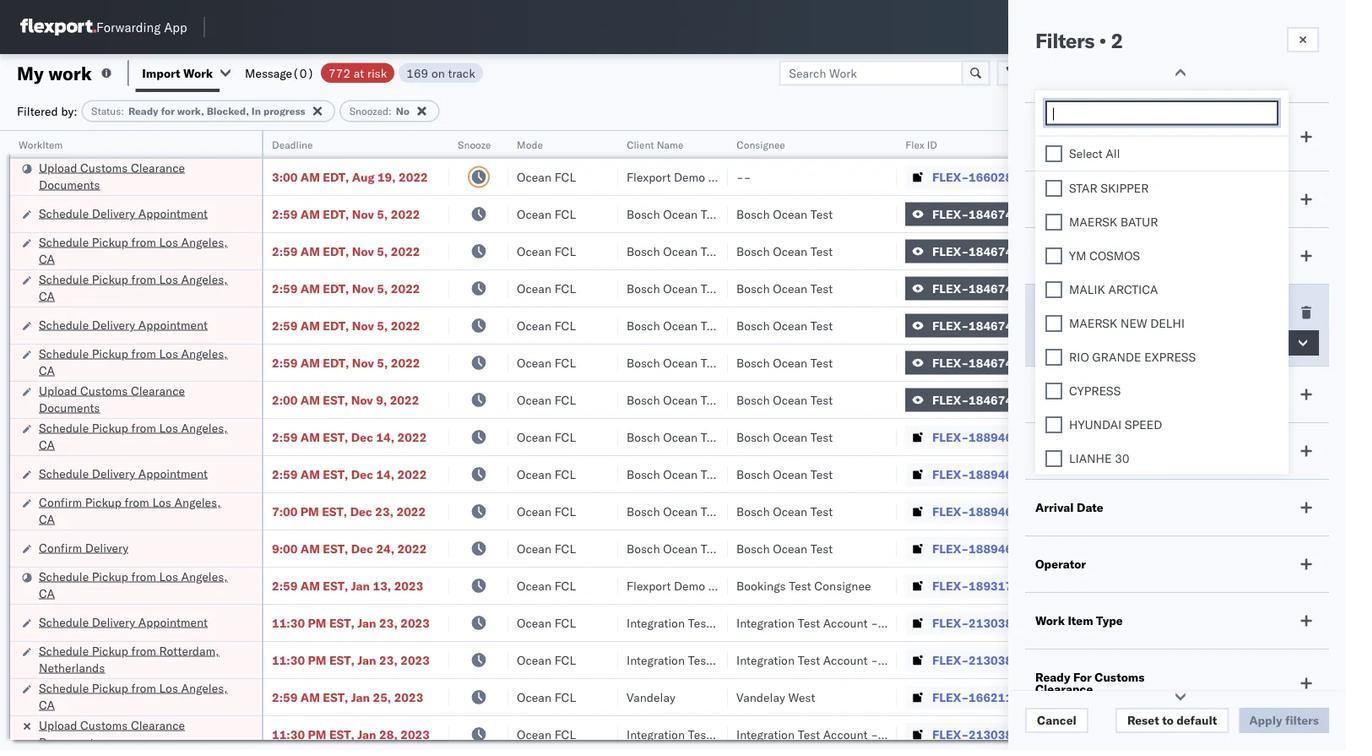 Task type: locate. For each thing, give the bounding box(es) containing it.
consignee button
[[728, 134, 880, 151]]

0 vertical spatial integration test account - karl lagerfeld
[[737, 615, 957, 630]]

2:59 am edt, nov 5, 2022
[[272, 207, 420, 221], [272, 244, 420, 259], [272, 281, 420, 296], [272, 318, 420, 333], [272, 355, 420, 370]]

date
[[1130, 387, 1157, 402], [1077, 500, 1104, 515]]

gvcu5265864 for schedule pickup from rotterdam, netherlands
[[1041, 652, 1124, 667]]

numbers for mbl/mawb numbers
[[1212, 138, 1254, 151]]

1 vertical spatial demo
[[674, 578, 705, 593]]

1 account from the top
[[823, 615, 868, 630]]

lianhe
[[1069, 451, 1112, 465]]

0 vertical spatial upload customs clearance documents button
[[39, 159, 240, 195]]

1 vertical spatial date
[[1077, 500, 1104, 515]]

3 ocean fcl from the top
[[517, 244, 576, 259]]

schedule inside schedule pickup from rotterdam, netherlands
[[39, 643, 89, 658]]

1 vertical spatial integration test account - karl lagerfeld
[[737, 653, 957, 667]]

14, up 7:00 pm est, dec 23, 2022
[[376, 467, 395, 482]]

upload customs clearance documents
[[39, 160, 185, 192], [39, 383, 185, 415], [39, 718, 185, 749]]

flex-1889466
[[933, 430, 1020, 444], [933, 467, 1020, 482], [933, 504, 1020, 519], [933, 541, 1020, 556]]

4 1889466 from the top
[[969, 541, 1020, 556]]

1 vertical spatial maersk
[[1069, 316, 1118, 330]]

hlxu6269489, down delhi
[[1131, 355, 1217, 370]]

clearance
[[131, 160, 185, 175], [131, 383, 185, 398], [1036, 682, 1093, 697], [131, 718, 185, 732]]

5 schedule pickup from los angeles, ca link from the top
[[39, 568, 240, 602]]

1 vertical spatial flexport
[[627, 578, 671, 593]]

work
[[183, 65, 213, 80], [1036, 613, 1065, 628]]

demo for -
[[674, 169, 705, 184]]

1 vertical spatial karl
[[881, 653, 903, 667]]

2 uetu5238478 from the top
[[1131, 466, 1213, 481]]

12 fcl from the top
[[555, 578, 576, 593]]

2 flex-2130387 from the top
[[933, 653, 1020, 667]]

2 schedule pickup from los angeles, ca link from the top
[[39, 271, 240, 305]]

0 horizontal spatial :
[[121, 105, 124, 117]]

ceau7522281, up hyundai
[[1041, 392, 1128, 407]]

ceau7522281, hlxu6269489, hlxu8034992 up express
[[1041, 318, 1303, 332]]

2:59 for fourth schedule pickup from los angeles, ca button from the top
[[272, 430, 298, 444]]

schedule pickup from rotterdam, netherlands button
[[39, 642, 240, 678]]

schedule pickup from los angeles, ca for 'schedule pickup from los angeles, ca' link for second schedule pickup from los angeles, ca button from the bottom
[[39, 569, 228, 601]]

pickup for fifth schedule pickup from los angeles, ca button from the bottom
[[92, 272, 128, 286]]

1893174
[[969, 578, 1020, 593]]

name up malik arctica
[[1098, 248, 1131, 263]]

: left 'no' on the left
[[389, 105, 392, 117]]

flex-2130387 down flex-1662119
[[933, 727, 1020, 742]]

confirm down confirm pickup from los angeles, ca
[[39, 540, 82, 555]]

flexport for bookings test consignee
[[627, 578, 671, 593]]

2 1846748 from the top
[[969, 244, 1020, 259]]

est, down '9:00 am est, dec 24, 2022'
[[323, 578, 348, 593]]

2 upload customs clearance documents link from the top
[[39, 382, 240, 416]]

2 vertical spatial 23,
[[379, 653, 398, 667]]

ceau7522281, hlxu6269489, hlxu8034992 up speed
[[1041, 392, 1303, 407]]

0 vertical spatial 11:30 pm est, jan 23, 2023
[[272, 615, 430, 630]]

ocean fcl for 3:00 am edt, aug 19, 2022 upload customs clearance documents link
[[517, 169, 576, 184]]

1 demo from the top
[[674, 169, 705, 184]]

maersk down carrier name
[[1069, 214, 1118, 229]]

integration test account - karl lagerfeld for schedule pickup from rotterdam, netherlands
[[737, 653, 957, 667]]

bosch
[[627, 207, 660, 221], [737, 207, 770, 221], [627, 244, 660, 259], [737, 244, 770, 259], [627, 281, 660, 296], [737, 281, 770, 296], [627, 318, 660, 333], [737, 318, 770, 333], [627, 355, 660, 370], [737, 355, 770, 370], [627, 392, 660, 407], [737, 392, 770, 407], [627, 430, 660, 444], [737, 430, 770, 444], [627, 467, 660, 482], [737, 467, 770, 482], [627, 504, 660, 519], [737, 504, 770, 519], [627, 541, 660, 556], [737, 541, 770, 556]]

0 vertical spatial gvcu5265864
[[1041, 615, 1124, 630]]

1 horizontal spatial date
[[1130, 387, 1157, 402]]

hlxu6269489,
[[1131, 206, 1217, 221], [1131, 243, 1217, 258], [1131, 280, 1217, 295], [1131, 318, 1217, 332], [1131, 355, 1217, 370], [1131, 392, 1217, 407]]

0 vertical spatial work
[[183, 65, 213, 80]]

11 am from the top
[[301, 578, 320, 593]]

4 schedule delivery appointment button from the top
[[39, 614, 208, 632]]

19,
[[378, 169, 396, 184]]

delivery for fourth schedule delivery appointment button from the bottom of the page
[[92, 206, 135, 220]]

schedule pickup from rotterdam, netherlands
[[39, 643, 219, 675]]

snoozed : no
[[349, 105, 410, 117]]

3 schedule pickup from los angeles, ca link from the top
[[39, 345, 240, 379]]

flex-1660288 button
[[906, 165, 1024, 189], [906, 165, 1024, 189]]

karl for schedule delivery appointment
[[881, 615, 903, 630]]

6 1846748 from the top
[[969, 392, 1020, 407]]

2 vertical spatial abcdefg78456546
[[1151, 541, 1264, 556]]

schedule pickup from los angeles, ca link for second schedule pickup from los angeles, ca button from the bottom
[[39, 568, 240, 602]]

2 flex-1889466 from the top
[[933, 467, 1020, 482]]

arrival date
[[1036, 500, 1104, 515]]

0 vertical spatial 11:30
[[272, 615, 305, 630]]

2 vertical spatial 2130387
[[969, 727, 1020, 742]]

schedule for fourth schedule pickup from los angeles, ca button from the bottom of the page
[[39, 346, 89, 361]]

clearance for upload customs clearance documents link corresponding to 2:00 am est, nov 9, 2022
[[131, 383, 185, 398]]

1 horizontal spatial vandelay
[[737, 690, 785, 705]]

pickup for confirm pickup from los angeles, ca button on the bottom of the page
[[85, 495, 122, 509]]

2 flex- from the top
[[933, 207, 969, 221]]

1 11:30 pm est, jan 23, 2023 from the top
[[272, 615, 430, 630]]

est, up 11:30 pm est, jan 28, 2023
[[323, 690, 348, 705]]

on
[[432, 65, 445, 80]]

1 vertical spatial 11:30
[[272, 653, 305, 667]]

4 schedule pickup from los angeles, ca link from the top
[[39, 419, 240, 453]]

upload for 3:00 am edt, aug 19, 2022
[[39, 160, 77, 175]]

numbers up 'ymluw236679313'
[[1212, 138, 1254, 151]]

ca for fifth schedule pickup from los angeles, ca button from the bottom 'schedule pickup from los angeles, ca' link
[[39, 288, 55, 303]]

: up the workitem button
[[121, 105, 124, 117]]

ceau7522281, hlxu6269489, hlxu8034992 down batur
[[1041, 243, 1303, 258]]

jan left 25,
[[351, 690, 370, 705]]

numbers inside button
[[1212, 138, 1254, 151]]

7 ocean fcl from the top
[[517, 392, 576, 407]]

1 vertical spatial upload customs clearance documents
[[39, 383, 185, 415]]

ca inside confirm pickup from los angeles, ca
[[39, 512, 55, 526]]

0 vertical spatial account
[[823, 615, 868, 630]]

ready left the for
[[1036, 670, 1071, 685]]

est, for the confirm pickup from los angeles, ca link at the bottom of page
[[322, 504, 347, 519]]

Search Work text field
[[779, 60, 963, 86]]

9 resize handle column header from the left
[[1316, 131, 1336, 750]]

ceau7522281, hlxu6269489, hlxu8034992 down 'ymluw236679313'
[[1041, 206, 1303, 221]]

11:30 down "2:59 am est, jan 25, 2023"
[[272, 727, 305, 742]]

pickup for sixth schedule pickup from los angeles, ca button
[[92, 680, 128, 695]]

integration test account - karl lagerfeld up west
[[737, 653, 957, 667]]

by:
[[61, 103, 77, 118]]

blocked,
[[207, 105, 249, 117]]

0 horizontal spatial deadline
[[272, 138, 313, 151]]

2 abcdefg78456546 from the top
[[1151, 467, 1264, 482]]

1 vertical spatial integration
[[737, 653, 795, 667]]

my work
[[17, 61, 92, 84]]

1846748
[[969, 207, 1020, 221], [969, 244, 1020, 259], [969, 281, 1020, 296], [969, 318, 1020, 333], [969, 355, 1020, 370], [969, 392, 1020, 407]]

test123456
[[1151, 207, 1222, 221], [1151, 281, 1222, 296], [1151, 318, 1222, 333], [1151, 355, 1222, 370]]

1 hlxu8034992 from the top
[[1220, 206, 1303, 221]]

test123456 for fifth schedule pickup from los angeles, ca button from the bottom 'schedule pickup from los angeles, ca' link
[[1151, 281, 1222, 296]]

confirm pickup from los angeles, ca button
[[39, 494, 240, 529]]

6 flex- from the top
[[933, 355, 969, 370]]

8 fcl from the top
[[555, 430, 576, 444]]

deadline down hyundai
[[1036, 444, 1086, 458]]

1 vertical spatial upload customs clearance documents link
[[39, 382, 240, 416]]

pm down 2:59 am est, jan 13, 2023
[[308, 615, 326, 630]]

0 vertical spatial 2130387
[[969, 615, 1020, 630]]

customs for third upload customs clearance documents link from the top of the page
[[80, 718, 128, 732]]

caiu7969337
[[1041, 169, 1120, 184]]

0 vertical spatial abcdefg78456546
[[1151, 430, 1264, 444]]

2 vertical spatial upload
[[39, 718, 77, 732]]

2 ceau7522281, hlxu6269489, hlxu8034992 from the top
[[1041, 243, 1303, 258]]

1 horizontal spatial numbers
[[1212, 138, 1254, 151]]

0 horizontal spatial vandelay
[[627, 690, 676, 705]]

3 uetu5238478 from the top
[[1131, 503, 1213, 518]]

0 vertical spatial flex-2130387
[[933, 615, 1020, 630]]

est, down '2:00 am est, nov 9, 2022'
[[323, 430, 348, 444]]

2022 for 'schedule pickup from los angeles, ca' link for fourth schedule pickup from los angeles, ca button from the bottom of the page
[[391, 355, 420, 370]]

1 ca from the top
[[39, 251, 55, 266]]

resize handle column header for deadline
[[429, 131, 449, 750]]

upload for 2:00 am est, nov 9, 2022
[[39, 383, 77, 398]]

from
[[131, 234, 156, 249], [131, 272, 156, 286], [131, 346, 156, 361], [131, 420, 156, 435], [125, 495, 149, 509], [131, 569, 156, 584], [131, 643, 156, 658], [131, 680, 156, 695]]

upload customs clearance documents link for 3:00 am edt, aug 19, 2022
[[39, 159, 240, 193]]

9 fcl from the top
[[555, 467, 576, 482]]

2 gvcu5265864 from the top
[[1041, 652, 1124, 667]]

from inside schedule pickup from rotterdam, netherlands
[[131, 643, 156, 658]]

customs for upload customs clearance documents link corresponding to 2:00 am est, nov 9, 2022
[[80, 383, 128, 398]]

2023 for schedule pickup from rotterdam, netherlands link
[[401, 653, 430, 667]]

2 maersk from the top
[[1069, 316, 1118, 330]]

1 horizontal spatial :
[[389, 105, 392, 117]]

numbers inside container numbers
[[1041, 145, 1083, 158]]

1 vertical spatial flexport demo consignee
[[627, 578, 765, 593]]

23, up 24,
[[375, 504, 394, 519]]

forwarding app link
[[20, 19, 187, 35]]

-- up the to
[[1151, 690, 1165, 705]]

list box
[[1036, 136, 1289, 750]]

confirm
[[39, 495, 82, 509], [39, 540, 82, 555]]

7 schedule from the top
[[39, 466, 89, 481]]

lagerfeld up flex-1662119
[[906, 653, 957, 667]]

rio grande express
[[1069, 349, 1196, 364]]

fcl for 'schedule pickup from los angeles, ca' link for second schedule pickup from los angeles, ca button from the bottom
[[555, 578, 576, 593]]

edt,
[[323, 169, 349, 184], [323, 207, 349, 221], [323, 244, 349, 259], [323, 281, 349, 296], [323, 318, 349, 333], [323, 355, 349, 370]]

1 vertical spatial 2:59 am est, dec 14, 2022
[[272, 467, 427, 482]]

11:30 down 2:59 am est, jan 13, 2023
[[272, 615, 305, 630]]

pickup for fourth schedule pickup from los angeles, ca button from the bottom of the page
[[92, 346, 128, 361]]

app
[[164, 19, 187, 35]]

2 documents from the top
[[39, 400, 100, 415]]

gvcu5265864 down msdu7304509
[[1041, 615, 1124, 630]]

3 flex- from the top
[[933, 244, 969, 259]]

confirm delivery
[[39, 540, 128, 555]]

gvcu5265864 down the abcd1234560
[[1041, 727, 1124, 741]]

ca for 'schedule pickup from los angeles, ca' link corresponding to fourth schedule pickup from los angeles, ca button from the top
[[39, 437, 55, 452]]

2 hlxu6269489, from the top
[[1131, 243, 1217, 258]]

demo down client name button
[[674, 169, 705, 184]]

10 schedule from the top
[[39, 643, 89, 658]]

0 vertical spatial 14,
[[376, 430, 395, 444]]

numbers
[[1212, 138, 1254, 151], [1041, 145, 1083, 158]]

maeu9408431
[[1151, 653, 1236, 667], [1151, 727, 1236, 742]]

0 vertical spatial ready
[[128, 105, 158, 117]]

0 vertical spatial upload
[[39, 160, 77, 175]]

5 resize handle column header from the left
[[708, 131, 728, 750]]

2 vertical spatial flex-2130387
[[933, 727, 1020, 742]]

confirm up confirm delivery
[[39, 495, 82, 509]]

1 vertical spatial 11:30 pm est, jan 23, 2023
[[272, 653, 430, 667]]

1 vertical spatial 14,
[[376, 467, 395, 482]]

hlxu6269489, down 'ymluw236679313'
[[1131, 206, 1217, 221]]

0 horizontal spatial --
[[737, 169, 751, 184]]

0 vertical spatial lagerfeld
[[906, 615, 957, 630]]

integration for schedule delivery appointment
[[737, 615, 795, 630]]

ocean fcl for fifth schedule pickup from los angeles, ca button from the bottom 'schedule pickup from los angeles, ca' link
[[517, 281, 576, 296]]

integration test account - karl lagerfeld down bookings test consignee
[[737, 615, 957, 630]]

0 vertical spatial deadline
[[272, 138, 313, 151]]

1 1889466 from the top
[[969, 430, 1020, 444]]

hlxu8034992 for upload customs clearance documents button related to 2:00 am est, nov 9, 2022
[[1220, 392, 1303, 407]]

2:59 am est, dec 14, 2022 up 7:00 pm est, dec 23, 2022
[[272, 467, 427, 482]]

1 hlxu6269489, from the top
[[1131, 206, 1217, 221]]

2 demo from the top
[[674, 578, 705, 593]]

0 horizontal spatial date
[[1077, 500, 1104, 515]]

schedule delivery appointment button
[[39, 205, 208, 223], [39, 316, 208, 335], [39, 465, 208, 484], [39, 614, 208, 632]]

ready inside ready for customs clearance
[[1036, 670, 1071, 685]]

grande
[[1093, 349, 1142, 364]]

test123456 up delhi
[[1151, 281, 1222, 296]]

angeles, for fifth schedule pickup from los angeles, ca button from the bottom 'schedule pickup from los angeles, ca' link
[[181, 272, 228, 286]]

flex-
[[933, 169, 969, 184], [933, 207, 969, 221], [933, 244, 969, 259], [933, 281, 969, 296], [933, 318, 969, 333], [933, 355, 969, 370], [933, 392, 969, 407], [933, 430, 969, 444], [933, 467, 969, 482], [933, 504, 969, 519], [933, 541, 969, 556], [933, 578, 969, 593], [933, 615, 969, 630], [933, 653, 969, 667], [933, 690, 969, 705], [933, 727, 969, 742]]

ceau7522281,
[[1041, 206, 1128, 221], [1041, 243, 1128, 258], [1041, 280, 1128, 295], [1041, 318, 1128, 332], [1041, 355, 1128, 370], [1041, 392, 1128, 407]]

1 vertical spatial work
[[1036, 613, 1065, 628]]

6 schedule from the top
[[39, 420, 89, 435]]

test123456 up express
[[1151, 318, 1222, 333]]

1 vertical spatial ready
[[1036, 670, 1071, 685]]

bookings test consignee
[[737, 578, 871, 593]]

ceau7522281, up vessel name
[[1041, 280, 1128, 295]]

2 confirm from the top
[[39, 540, 82, 555]]

4 1846748 from the top
[[969, 318, 1020, 333]]

name down caiu7969337
[[1079, 192, 1112, 207]]

5 fcl from the top
[[555, 318, 576, 333]]

ca for 'schedule pickup from los angeles, ca' link for second schedule pickup from los angeles, ca button from the bottom
[[39, 586, 55, 601]]

test123456 down 'ymluw236679313'
[[1151, 207, 1222, 221]]

upload customs clearance documents link
[[39, 159, 240, 193], [39, 382, 240, 416], [39, 717, 240, 750]]

1 vertical spatial confirm
[[39, 540, 82, 555]]

est, left 9,
[[323, 392, 348, 407]]

ceau7522281, up cypress
[[1041, 355, 1128, 370]]

0 vertical spatial confirm
[[39, 495, 82, 509]]

flex id
[[906, 138, 937, 151]]

2:59 for third schedule delivery appointment button from the bottom
[[272, 318, 298, 333]]

ceau7522281, hlxu6269489, hlxu8034992 up delhi
[[1041, 280, 1303, 295]]

1 vertical spatial maeu9408431
[[1151, 727, 1236, 742]]

consignee
[[737, 138, 785, 151], [709, 169, 765, 184], [1036, 248, 1095, 263], [709, 578, 765, 593], [815, 578, 871, 593]]

0 horizontal spatial numbers
[[1041, 145, 1083, 158]]

23, down 13,
[[379, 615, 398, 630]]

resize handle column header
[[242, 131, 262, 750], [429, 131, 449, 750], [488, 131, 509, 750], [598, 131, 618, 750], [708, 131, 728, 750], [877, 131, 897, 750], [1012, 131, 1032, 750], [1122, 131, 1142, 750], [1316, 131, 1336, 750], [1333, 131, 1347, 750]]

upload customs clearance documents link for 2:00 am est, nov 9, 2022
[[39, 382, 240, 416]]

new
[[1121, 316, 1148, 330]]

: for snoozed
[[389, 105, 392, 117]]

5 2:59 am edt, nov 5, 2022 from the top
[[272, 355, 420, 370]]

0 vertical spatial upload customs clearance documents
[[39, 160, 185, 192]]

0 vertical spatial documents
[[39, 177, 100, 192]]

angeles, for 'schedule pickup from los angeles, ca' link corresponding to fourth schedule pickup from los angeles, ca button from the top
[[181, 420, 228, 435]]

10 am from the top
[[301, 541, 320, 556]]

hlxu6269489, for upload customs clearance documents button related to 2:00 am est, nov 9, 2022
[[1131, 392, 1217, 407]]

3 schedule from the top
[[39, 272, 89, 286]]

maersk down malik
[[1069, 316, 1118, 330]]

integration down "vandelay west"
[[737, 727, 795, 742]]

2 integration test account - karl lagerfeld from the top
[[737, 653, 957, 667]]

2:59 am est, jan 13, 2023
[[272, 578, 424, 593]]

2130387 down '1893174'
[[969, 615, 1020, 630]]

import work
[[142, 65, 213, 80]]

None checkbox
[[1046, 145, 1063, 162], [1046, 247, 1063, 264], [1046, 281, 1063, 298], [1046, 315, 1063, 332], [1046, 348, 1063, 365], [1046, 382, 1063, 399], [1046, 416, 1063, 433], [1046, 450, 1063, 467], [1046, 145, 1063, 162], [1046, 247, 1063, 264], [1046, 281, 1063, 298], [1046, 315, 1063, 332], [1046, 348, 1063, 365], [1046, 382, 1063, 399], [1046, 416, 1063, 433], [1046, 450, 1063, 467]]

0 vertical spatial demo
[[674, 169, 705, 184]]

2 lhuu7894563, from the top
[[1041, 466, 1128, 481]]

9:00
[[272, 541, 298, 556]]

0 vertical spatial 2:59 am est, dec 14, 2022
[[272, 430, 427, 444]]

schedule pickup from los angeles, ca button
[[39, 234, 240, 269], [39, 271, 240, 306], [39, 345, 240, 381], [39, 419, 240, 455], [39, 568, 240, 604], [39, 680, 240, 715]]

fcl for the confirm pickup from los angeles, ca link at the bottom of page
[[555, 504, 576, 519]]

4 resize handle column header from the left
[[598, 131, 618, 750]]

1 horizontal spatial ready
[[1036, 670, 1071, 685]]

est, up '9:00 am est, dec 24, 2022'
[[322, 504, 347, 519]]

8 resize handle column header from the left
[[1122, 131, 1142, 750]]

1 schedule from the top
[[39, 206, 89, 220]]

1 vertical spatial upload
[[39, 383, 77, 398]]

resize handle column header for client name
[[708, 131, 728, 750]]

test123456 down delhi
[[1151, 355, 1222, 370]]

2 resize handle column header from the left
[[429, 131, 449, 750]]

7 fcl from the top
[[555, 392, 576, 407]]

hlxu8034992 for fifth schedule pickup from los angeles, ca button from the bottom
[[1220, 280, 1303, 295]]

from inside confirm pickup from los angeles, ca
[[125, 495, 149, 509]]

schedule pickup from los angeles, ca link for sixth schedule pickup from los angeles, ca button
[[39, 680, 240, 713]]

1 vertical spatial 2130387
[[969, 653, 1020, 667]]

confirm inside confirm pickup from los angeles, ca
[[39, 495, 82, 509]]

2 vertical spatial upload customs clearance documents
[[39, 718, 185, 749]]

2 vertical spatial gvcu5265864
[[1041, 727, 1124, 741]]

flex-2130387 up flex-1662119
[[933, 653, 1020, 667]]

ceau7522281, down star
[[1041, 206, 1128, 221]]

4 ocean fcl from the top
[[517, 281, 576, 296]]

0 vertical spatial --
[[737, 169, 751, 184]]

2 vertical spatial integration
[[737, 727, 795, 742]]

arrival
[[1036, 500, 1074, 515]]

1 flexport from the top
[[627, 169, 671, 184]]

0 horizontal spatial work
[[183, 65, 213, 80]]

2130387 up 1662119
[[969, 653, 1020, 667]]

2:59 am est, jan 25, 2023
[[272, 690, 424, 705]]

est, up "2:59 am est, jan 25, 2023"
[[329, 653, 355, 667]]

work right import
[[183, 65, 213, 80]]

integration test account - karl lagerfeld down west
[[737, 727, 957, 742]]

schedule for 4th schedule delivery appointment button from the top of the page
[[39, 615, 89, 629]]

demo left bookings
[[674, 578, 705, 593]]

-- down consignee button
[[737, 169, 751, 184]]

0 vertical spatial karl
[[881, 615, 903, 630]]

work left item
[[1036, 613, 1065, 628]]

2:59 am est, dec 14, 2022 down '2:00 am est, nov 9, 2022'
[[272, 430, 427, 444]]

pm for confirm pickup from los angeles, ca
[[301, 504, 319, 519]]

delivery for confirm delivery button
[[85, 540, 128, 555]]

hlxu6269489, up speed
[[1131, 392, 1217, 407]]

11:30 pm est, jan 23, 2023
[[272, 615, 430, 630], [272, 653, 430, 667]]

2023 right 13,
[[394, 578, 424, 593]]

1 vertical spatial documents
[[39, 400, 100, 415]]

ready left "for"
[[128, 105, 158, 117]]

2 vertical spatial 11:30
[[272, 727, 305, 742]]

hlxu6269489, for fifth schedule pickup from los angeles, ca button from the bottom
[[1131, 280, 1217, 295]]

ocean fcl
[[517, 169, 576, 184], [517, 207, 576, 221], [517, 244, 576, 259], [517, 281, 576, 296], [517, 318, 576, 333], [517, 355, 576, 370], [517, 392, 576, 407], [517, 430, 576, 444], [517, 467, 576, 482], [517, 504, 576, 519], [517, 541, 576, 556], [517, 578, 576, 593], [517, 615, 576, 630], [517, 653, 576, 667], [517, 690, 576, 705], [517, 727, 576, 742]]

2 ca from the top
[[39, 288, 55, 303]]

est, up 7:00 pm est, dec 23, 2022
[[323, 467, 348, 482]]

0 vertical spatial date
[[1130, 387, 1157, 402]]

6 edt, from the top
[[323, 355, 349, 370]]

hlxu6269489, down batur
[[1131, 243, 1217, 258]]

1 lagerfeld from the top
[[906, 615, 957, 630]]

pickup inside confirm pickup from los angeles, ca
[[85, 495, 122, 509]]

id
[[927, 138, 937, 151]]

upload customs clearance documents button
[[39, 159, 240, 195], [39, 382, 240, 418]]

confirm inside confirm delivery link
[[39, 540, 82, 555]]

arctica
[[1109, 282, 1158, 297]]

2023 for 'schedule pickup from los angeles, ca' link corresponding to sixth schedule pickup from los angeles, ca button
[[394, 690, 424, 705]]

0 vertical spatial upload customs clearance documents link
[[39, 159, 240, 193]]

1 vertical spatial lagerfeld
[[906, 653, 957, 667]]

2 vertical spatial integration test account - karl lagerfeld
[[737, 727, 957, 742]]

lagerfeld
[[906, 615, 957, 630], [906, 653, 957, 667], [906, 727, 957, 742]]

angeles, inside confirm pickup from los angeles, ca
[[174, 495, 221, 509]]

name inside client name button
[[657, 138, 684, 151]]

0 vertical spatial flexport
[[627, 169, 671, 184]]

1 maeu9408431 from the top
[[1151, 653, 1236, 667]]

hlxu6269489, up express
[[1131, 318, 1217, 332]]

schedule pickup from los angeles, ca for fifth schedule pickup from los angeles, ca button from the bottom 'schedule pickup from los angeles, ca' link
[[39, 272, 228, 303]]

delhi
[[1151, 316, 1185, 330]]

documents for 3:00
[[39, 177, 100, 192]]

2023 for 'schedule pickup from los angeles, ca' link for second schedule pickup from los angeles, ca button from the bottom
[[394, 578, 424, 593]]

pm up "2:59 am est, jan 25, 2023"
[[308, 653, 326, 667]]

clearance for third upload customs clearance documents link from the top of the page
[[131, 718, 185, 732]]

2 edt, from the top
[[323, 207, 349, 221]]

abcd1234560
[[1041, 689, 1124, 704]]

ocean fcl for 'schedule pickup from los angeles, ca' link corresponding to sixth schedule pickup from los angeles, ca button
[[517, 690, 576, 705]]

ceau7522281, up malik
[[1041, 243, 1128, 258]]

resize handle column header for container numbers
[[1122, 131, 1142, 750]]

14 flex- from the top
[[933, 653, 969, 667]]

2 vertical spatial lagerfeld
[[906, 727, 957, 742]]

1 vertical spatial gvcu5265864
[[1041, 652, 1124, 667]]

integration up "vandelay west"
[[737, 653, 795, 667]]

flex
[[906, 138, 925, 151]]

2023 up "2:59 am est, jan 25, 2023"
[[401, 653, 430, 667]]

4 2:59 am edt, nov 5, 2022 from the top
[[272, 318, 420, 333]]

1 horizontal spatial deadline
[[1036, 444, 1086, 458]]

fcl for schedule pickup from rotterdam, netherlands link
[[555, 653, 576, 667]]

lhuu7894563,
[[1041, 429, 1128, 444], [1041, 466, 1128, 481], [1041, 503, 1128, 518], [1041, 541, 1128, 555]]

None checkbox
[[1046, 180, 1063, 196], [1046, 213, 1063, 230], [1046, 180, 1063, 196], [1046, 213, 1063, 230]]

1 vertical spatial account
[[823, 653, 868, 667]]

1 edt, from the top
[[323, 169, 349, 184]]

gvcu5265864 up the for
[[1041, 652, 1124, 667]]

pickup inside schedule pickup from rotterdam, netherlands
[[92, 643, 128, 658]]

2 vertical spatial upload customs clearance documents link
[[39, 717, 240, 750]]

terminal
[[1036, 123, 1085, 138]]

maeu9408431 for 11:30 pm est, jan 23, 2023
[[1151, 653, 1236, 667]]

lagerfeld down the flex-1893174
[[906, 615, 957, 630]]

23, for rotterdam,
[[379, 653, 398, 667]]

hlxu8034992 for third schedule delivery appointment button from the bottom
[[1220, 318, 1303, 332]]

hlxu6269489, up delhi
[[1131, 280, 1217, 295]]

lagerfeld down flex-1662119
[[906, 727, 957, 742]]

flex-2130387 down the flex-1893174
[[933, 615, 1020, 630]]

1 vertical spatial upload customs clearance documents button
[[39, 382, 240, 418]]

1 vertical spatial abcdefg78456546
[[1151, 467, 1264, 482]]

ocean fcl for 'schedule pickup from los angeles, ca' link corresponding to fourth schedule pickup from los angeles, ca button from the top
[[517, 430, 576, 444]]

est, for 'schedule pickup from los angeles, ca' link for second schedule pickup from los angeles, ca button from the bottom
[[323, 578, 348, 593]]

from for 'schedule pickup from los angeles, ca' link for second schedule pickup from los angeles, ca button from the bottom
[[131, 569, 156, 584]]

vandelay for vandelay west
[[737, 690, 785, 705]]

772
[[329, 65, 351, 80]]

2 vertical spatial account
[[823, 727, 868, 742]]

nov for 'schedule pickup from los angeles, ca' link for fourth schedule pickup from los angeles, ca button from the bottom of the page
[[352, 355, 374, 370]]

integration
[[737, 615, 795, 630], [737, 653, 795, 667], [737, 727, 795, 742]]

date right arrival
[[1077, 500, 1104, 515]]

4 edt, from the top
[[323, 281, 349, 296]]

2023 right 25,
[[394, 690, 424, 705]]

11:30 pm est, jan 23, 2023 up "2:59 am est, jan 25, 2023"
[[272, 653, 430, 667]]

deadline up 3:00
[[272, 138, 313, 151]]

-
[[737, 169, 744, 184], [744, 169, 751, 184], [871, 615, 878, 630], [871, 653, 878, 667], [1151, 690, 1158, 705], [1158, 690, 1165, 705], [871, 727, 878, 742]]

5 flex-1846748 from the top
[[933, 355, 1020, 370]]

2 11:30 from the top
[[272, 653, 305, 667]]

jan left 13,
[[351, 578, 370, 593]]

2 schedule delivery appointment from the top
[[39, 317, 208, 332]]

carrier
[[1036, 192, 1076, 207]]

est, down 2:59 am est, jan 13, 2023
[[329, 615, 355, 630]]

rio
[[1069, 349, 1090, 364]]

schedule for third schedule delivery appointment button from the bottom
[[39, 317, 89, 332]]

2023 down 2:59 am est, jan 13, 2023
[[401, 615, 430, 630]]

3 account from the top
[[823, 727, 868, 742]]

1662119
[[969, 690, 1020, 705]]

confirm for confirm delivery
[[39, 540, 82, 555]]

None text field
[[1052, 106, 1277, 121]]

clearance inside ready for customs clearance
[[1036, 682, 1093, 697]]

name right client
[[657, 138, 684, 151]]

date up speed
[[1130, 387, 1157, 402]]

14, down 9,
[[376, 430, 395, 444]]

schedule pickup from los angeles, ca link for fourth schedule pickup from los angeles, ca button from the top
[[39, 419, 240, 453]]

2 vandelay from the left
[[737, 690, 785, 705]]

5,
[[377, 207, 388, 221], [377, 244, 388, 259], [377, 281, 388, 296], [377, 318, 388, 333], [377, 355, 388, 370]]

abcdefg78456546 for schedule delivery appointment
[[1151, 467, 1264, 482]]

schedule delivery appointment link
[[39, 205, 208, 222], [39, 316, 208, 333], [39, 465, 208, 482], [39, 614, 208, 631]]

ceau7522281, up "rio"
[[1041, 318, 1128, 332]]

hlxu6269489, for 6th schedule pickup from los angeles, ca button from the bottom of the page
[[1131, 243, 1217, 258]]

0 vertical spatial flexport demo consignee
[[627, 169, 765, 184]]

4 5, from the top
[[377, 318, 388, 333]]

name down malik
[[1075, 305, 1108, 320]]

hlxu8034992
[[1220, 206, 1303, 221], [1220, 243, 1303, 258], [1220, 280, 1303, 295], [1220, 318, 1303, 332], [1220, 355, 1303, 370], [1220, 392, 1303, 407]]

speed
[[1125, 417, 1163, 432]]

integration test account - karl lagerfeld
[[737, 615, 957, 630], [737, 653, 957, 667], [737, 727, 957, 742]]

schedule pickup from los angeles, ca link
[[39, 234, 240, 267], [39, 271, 240, 305], [39, 345, 240, 379], [39, 419, 240, 453], [39, 568, 240, 602], [39, 680, 240, 713]]

1 vertical spatial flex-2130387
[[933, 653, 1020, 667]]

11:30 pm est, jan 23, 2023 down 2:59 am est, jan 13, 2023
[[272, 615, 430, 630]]

2 vertical spatial documents
[[39, 735, 100, 749]]

select all
[[1069, 146, 1121, 161]]

resize handle column header for mode
[[598, 131, 618, 750]]

1 vertical spatial 23,
[[379, 615, 398, 630]]

0 vertical spatial 23,
[[375, 504, 394, 519]]

1 am from the top
[[301, 169, 320, 184]]

1 horizontal spatial --
[[1151, 690, 1165, 705]]

11:30 up "2:59 am est, jan 25, 2023"
[[272, 653, 305, 667]]

0 vertical spatial integration
[[737, 615, 795, 630]]

account for schedule pickup from rotterdam, netherlands
[[823, 653, 868, 667]]

los
[[159, 234, 178, 249], [159, 272, 178, 286], [159, 346, 178, 361], [159, 420, 178, 435], [152, 495, 171, 509], [159, 569, 178, 584], [159, 680, 178, 695]]

ocean
[[517, 169, 552, 184], [517, 207, 552, 221], [663, 207, 698, 221], [773, 207, 808, 221], [517, 244, 552, 259], [663, 244, 698, 259], [773, 244, 808, 259], [517, 281, 552, 296], [663, 281, 698, 296], [773, 281, 808, 296], [517, 318, 552, 333], [663, 318, 698, 333], [773, 318, 808, 333], [517, 355, 552, 370], [663, 355, 698, 370], [773, 355, 808, 370], [517, 392, 552, 407], [663, 392, 698, 407], [773, 392, 808, 407], [517, 430, 552, 444], [663, 430, 698, 444], [773, 430, 808, 444], [517, 467, 552, 482], [663, 467, 698, 482], [773, 467, 808, 482], [517, 504, 552, 519], [663, 504, 698, 519], [773, 504, 808, 519], [517, 541, 552, 556], [663, 541, 698, 556], [773, 541, 808, 556], [517, 578, 552, 593], [517, 615, 552, 630], [517, 653, 552, 667], [517, 690, 552, 705], [517, 727, 552, 742]]

integration down bookings
[[737, 615, 795, 630]]

1 vertical spatial --
[[1151, 690, 1165, 705]]

0 vertical spatial maeu9408431
[[1151, 653, 1236, 667]]

est, for 'schedule pickup from los angeles, ca' link corresponding to sixth schedule pickup from los angeles, ca button
[[323, 690, 348, 705]]

15 ocean fcl from the top
[[517, 690, 576, 705]]

pm right 7:00
[[301, 504, 319, 519]]

nov for upload customs clearance documents link corresponding to 2:00 am est, nov 9, 2022
[[351, 392, 373, 407]]

23,
[[375, 504, 394, 519], [379, 615, 398, 630], [379, 653, 398, 667]]

23, up 25,
[[379, 653, 398, 667]]

3 test123456 from the top
[[1151, 318, 1222, 333]]

fcl for 3rd schedule delivery appointment link from the bottom
[[555, 318, 576, 333]]

angeles, for 'schedule pickup from los angeles, ca' link for second schedule pickup from los angeles, ca button from the bottom
[[181, 569, 228, 584]]

1 horizontal spatial work
[[1036, 613, 1065, 628]]

1 abcdefg78456546 from the top
[[1151, 430, 1264, 444]]

est,
[[323, 392, 348, 407], [323, 430, 348, 444], [323, 467, 348, 482], [322, 504, 347, 519], [323, 541, 348, 556], [323, 578, 348, 593], [329, 615, 355, 630], [329, 653, 355, 667], [323, 690, 348, 705], [329, 727, 355, 742]]

12 ocean fcl from the top
[[517, 578, 576, 593]]

8 ocean fcl from the top
[[517, 430, 576, 444]]

flex-1893174 button
[[906, 574, 1024, 598], [906, 574, 1024, 598]]

0 vertical spatial maersk
[[1069, 214, 1118, 229]]

workitem button
[[10, 134, 245, 151]]

2 vertical spatial karl
[[881, 727, 903, 742]]

169
[[407, 65, 429, 80]]

2130387 down 1662119
[[969, 727, 1020, 742]]

2:00 am est, nov 9, 2022
[[272, 392, 419, 407]]

2 schedule delivery appointment link from the top
[[39, 316, 208, 333]]

3 schedule pickup from los angeles, ca from the top
[[39, 346, 228, 378]]

name for vessel name
[[1075, 305, 1108, 320]]



Task type: describe. For each thing, give the bounding box(es) containing it.
batch
[[1253, 65, 1286, 80]]

2 am from the top
[[301, 207, 320, 221]]

25,
[[373, 690, 391, 705]]

3:00 am edt, aug 19, 2022
[[272, 169, 428, 184]]

schedule pickup from los angeles, ca for 'schedule pickup from los angeles, ca' link corresponding to fourth schedule pickup from los angeles, ca button from the top
[[39, 420, 228, 452]]

6 schedule pickup from los angeles, ca button from the top
[[39, 680, 240, 715]]

4 schedule delivery appointment link from the top
[[39, 614, 208, 631]]

16 flex- from the top
[[933, 727, 969, 742]]

documents for 2:00
[[39, 400, 100, 415]]

ym cosmos
[[1069, 248, 1140, 263]]

schedule for fourth schedule pickup from los angeles, ca button from the top
[[39, 420, 89, 435]]

upload customs clearance documents for 2:00 am est, nov 9, 2022
[[39, 383, 185, 415]]

3 5, from the top
[[377, 281, 388, 296]]

jan left 28,
[[358, 727, 376, 742]]

schedule for 6th schedule pickup from los angeles, ca button from the bottom of the page
[[39, 234, 89, 249]]

work item type
[[1036, 613, 1123, 628]]

2:59 for second schedule pickup from los angeles, ca button from the bottom
[[272, 578, 298, 593]]

3 1889466 from the top
[[969, 504, 1020, 519]]

hlxu8034992 for 6th schedule pickup from los angeles, ca button from the bottom of the page
[[1220, 243, 1303, 258]]

terminal (firms code)
[[1036, 123, 1132, 150]]

reset to default
[[1128, 713, 1218, 728]]

schedule pickup from los angeles, ca for 'schedule pickup from los angeles, ca' link for 6th schedule pickup from los angeles, ca button from the bottom of the page
[[39, 234, 228, 266]]

code)
[[1036, 135, 1077, 150]]

2:59 for fifth schedule pickup from los angeles, ca button from the bottom
[[272, 281, 298, 296]]

delivery for 4th schedule delivery appointment button from the top of the page
[[92, 615, 135, 629]]

deadline button
[[264, 134, 433, 151]]

upload customs clearance documents button for 3:00 am edt, aug 19, 2022
[[39, 159, 240, 195]]

reset
[[1128, 713, 1160, 728]]

consignee inside consignee button
[[737, 138, 785, 151]]

5 flex- from the top
[[933, 318, 969, 333]]

1 flex-1846748 from the top
[[933, 207, 1020, 221]]

maersk new delhi
[[1069, 316, 1185, 330]]

vessel name
[[1036, 305, 1108, 320]]

cypress
[[1069, 383, 1121, 398]]

1 flex-1889466 from the top
[[933, 430, 1020, 444]]

1 14, from the top
[[376, 430, 395, 444]]

forwarding
[[96, 19, 161, 35]]

3 upload from the top
[[39, 718, 77, 732]]

upload customs clearance documents for 3:00 am edt, aug 19, 2022
[[39, 160, 185, 192]]

3 integration test account - karl lagerfeld from the top
[[737, 727, 957, 742]]

jan down 13,
[[358, 615, 376, 630]]

est, for 'schedule pickup from los angeles, ca' link corresponding to fourth schedule pickup from los angeles, ca button from the top
[[323, 430, 348, 444]]

6 ceau7522281, hlxu6269489, hlxu8034992 from the top
[[1041, 392, 1303, 407]]

hyundai
[[1069, 417, 1122, 432]]

type
[[1097, 613, 1123, 628]]

flexport. image
[[20, 19, 96, 35]]

edt, for fifth schedule pickup from los angeles, ca button from the bottom 'schedule pickup from los angeles, ca' link
[[323, 281, 349, 296]]

carrier name
[[1036, 192, 1112, 207]]

2 schedule delivery appointment button from the top
[[39, 316, 208, 335]]

pickup for second schedule pickup from los angeles, ca button from the bottom
[[92, 569, 128, 584]]

11:30 for schedule pickup from rotterdam, netherlands
[[272, 653, 305, 667]]

mode
[[517, 138, 543, 151]]

west
[[789, 690, 816, 705]]

schedule pickup from los angeles, ca link for fourth schedule pickup from los angeles, ca button from the bottom of the page
[[39, 345, 240, 379]]

15 flex- from the top
[[933, 690, 969, 705]]

1 schedule delivery appointment button from the top
[[39, 205, 208, 223]]

mbl/mawb numbers button
[[1142, 134, 1336, 151]]

11 fcl from the top
[[555, 541, 576, 556]]

3 flex-2130387 from the top
[[933, 727, 1020, 742]]

est, down "2:59 am est, jan 25, 2023"
[[329, 727, 355, 742]]

ocean fcl for 3rd schedule delivery appointment link from the bottom
[[517, 318, 576, 333]]

pm for schedule pickup from rotterdam, netherlands
[[308, 653, 326, 667]]

3 upload customs clearance documents link from the top
[[39, 717, 240, 750]]

from for the confirm pickup from los angeles, ca link at the bottom of page
[[125, 495, 149, 509]]

maeu9408431 for 11:30 pm est, jan 28, 2023
[[1151, 727, 1236, 742]]

2130387 for schedule delivery appointment
[[969, 615, 1020, 630]]

in
[[252, 105, 261, 117]]

angeles, for 'schedule pickup from los angeles, ca' link for 6th schedule pickup from los angeles, ca button from the bottom of the page
[[181, 234, 228, 249]]

cancel button
[[1026, 708, 1089, 733]]

4 flex-1889466 from the top
[[933, 541, 1020, 556]]

ym
[[1069, 248, 1087, 263]]

fcl for first schedule delivery appointment link from the bottom
[[555, 615, 576, 630]]

2022 for 3rd schedule delivery appointment link from the bottom
[[391, 318, 420, 333]]

0 horizontal spatial ready
[[128, 105, 158, 117]]

skipper
[[1101, 180, 1149, 195]]

2 2:59 am edt, nov 5, 2022 from the top
[[272, 244, 420, 259]]

est, up 2:59 am est, jan 13, 2023
[[323, 541, 348, 556]]

7 2:59 from the top
[[272, 467, 298, 482]]

5 ceau7522281, hlxu6269489, hlxu8034992 from the top
[[1041, 355, 1303, 370]]

3 2130387 from the top
[[969, 727, 1020, 742]]

1 vertical spatial deadline
[[1036, 444, 1086, 458]]

fcl for upload customs clearance documents link corresponding to 2:00 am est, nov 9, 2022
[[555, 392, 576, 407]]

mbl/mawb numbers
[[1151, 138, 1254, 151]]

fcl for 'schedule pickup from los angeles, ca' link for fourth schedule pickup from los angeles, ca button from the bottom of the page
[[555, 355, 576, 370]]

3 lagerfeld from the top
[[906, 727, 957, 742]]

est, for schedule pickup from rotterdam, netherlands link
[[329, 653, 355, 667]]

message
[[245, 65, 292, 80]]

delivery for third schedule delivery appointment button from the bottom
[[92, 317, 135, 332]]

9:00 am est, dec 24, 2022
[[272, 541, 427, 556]]

772 at risk
[[329, 65, 387, 80]]

schedule pickup from los angeles, ca link for fifth schedule pickup from los angeles, ca button from the bottom
[[39, 271, 240, 305]]

ocean fcl for 'schedule pickup from los angeles, ca' link for second schedule pickup from los angeles, ca button from the bottom
[[517, 578, 576, 593]]

3 flex-1889466 from the top
[[933, 504, 1020, 519]]

•
[[1100, 28, 1107, 53]]

4 ceau7522281, from the top
[[1041, 318, 1128, 332]]

ca for 'schedule pickup from los angeles, ca' link corresponding to sixth schedule pickup from los angeles, ca button
[[39, 697, 55, 712]]

2 1889466 from the top
[[969, 467, 1020, 482]]

7 flex- from the top
[[933, 392, 969, 407]]

jan up 25,
[[358, 653, 376, 667]]

2022 for fifth schedule pickup from los angeles, ca button from the bottom 'schedule pickup from los angeles, ca' link
[[391, 281, 420, 296]]

lagerfeld for schedule delivery appointment
[[906, 615, 957, 630]]

(firms
[[1088, 123, 1132, 138]]

2 lhuu7894563, uetu5238478 from the top
[[1041, 466, 1213, 481]]

action
[[1289, 65, 1326, 80]]

integration for schedule pickup from rotterdam, netherlands
[[737, 653, 795, 667]]

appointment for 4th schedule delivery appointment link from the bottom
[[138, 206, 208, 220]]

2 flex-1846748 from the top
[[933, 244, 1020, 259]]

4 uetu5238478 from the top
[[1131, 541, 1213, 555]]

2 14, from the top
[[376, 467, 395, 482]]

maersk batur
[[1069, 214, 1159, 229]]

appointment for 2nd schedule delivery appointment link from the bottom
[[138, 466, 208, 481]]

2023 right 28,
[[401, 727, 430, 742]]

nov for 'schedule pickup from los angeles, ca' link for 6th schedule pickup from los angeles, ca button from the bottom of the page
[[352, 244, 374, 259]]

9 am from the top
[[301, 467, 320, 482]]

schedule for sixth schedule pickup from los angeles, ca button
[[39, 680, 89, 695]]

12 am from the top
[[301, 690, 320, 705]]

batur
[[1121, 214, 1159, 229]]

all
[[1106, 146, 1121, 161]]

ocean fcl for upload customs clearance documents link corresponding to 2:00 am est, nov 9, 2022
[[517, 392, 576, 407]]

3 flex-1846748 from the top
[[933, 281, 1020, 296]]

schedule pickup from los angeles, ca link for 6th schedule pickup from los angeles, ca button from the bottom of the page
[[39, 234, 240, 267]]

ocean fcl for 'schedule pickup from los angeles, ca' link for 6th schedule pickup from los angeles, ca button from the bottom of the page
[[517, 244, 576, 259]]

ca for the confirm pickup from los angeles, ca link at the bottom of page
[[39, 512, 55, 526]]

flexport demo consignee for -
[[627, 169, 765, 184]]

pickup for fourth schedule pickup from los angeles, ca button from the top
[[92, 420, 128, 435]]

filtered
[[17, 103, 58, 118]]

1 lhuu7894563, from the top
[[1041, 429, 1128, 444]]

lianhe 30
[[1069, 451, 1130, 465]]

1 flex- from the top
[[933, 169, 969, 184]]

4 flex-1846748 from the top
[[933, 318, 1020, 333]]

2023 for first schedule delivery appointment link from the bottom
[[401, 615, 430, 630]]

4 schedule pickup from los angeles, ca button from the top
[[39, 419, 240, 455]]

vandelay west
[[737, 690, 816, 705]]

schedule for schedule pickup from rotterdam, netherlands button
[[39, 643, 89, 658]]

dec up '9:00 am est, dec 24, 2022'
[[350, 504, 372, 519]]

10 flex- from the top
[[933, 504, 969, 519]]

customs inside ready for customs clearance
[[1095, 670, 1145, 685]]

flexport demo consignee for bookings
[[627, 578, 765, 593]]

dec up 7:00 pm est, dec 23, 2022
[[351, 467, 373, 482]]

resize handle column header for mbl/mawb numbers
[[1333, 131, 1347, 750]]

1846748 for fourth schedule pickup from los angeles, ca button from the bottom of the page
[[969, 355, 1020, 370]]

lagerfeld for schedule pickup from rotterdam, netherlands
[[906, 653, 957, 667]]

confirm delivery button
[[39, 539, 128, 558]]

risk
[[367, 65, 387, 80]]

cancel
[[1037, 713, 1077, 728]]

2:59 for 6th schedule pickup from los angeles, ca button from the bottom of the page
[[272, 244, 298, 259]]

3 11:30 from the top
[[272, 727, 305, 742]]

3 ceau7522281, from the top
[[1041, 280, 1128, 295]]

ymluw236679313
[[1151, 169, 1259, 184]]

los inside confirm pickup from los angeles, ca
[[152, 495, 171, 509]]

confirm pickup from los angeles, ca link
[[39, 494, 240, 528]]

Search Shipments (/) text field
[[1023, 14, 1186, 40]]

deadline inside button
[[272, 138, 313, 151]]

3 schedule delivery appointment from the top
[[39, 466, 208, 481]]

7 am from the top
[[301, 392, 320, 407]]

: for status
[[121, 105, 124, 117]]

3 documents from the top
[[39, 735, 100, 749]]

2022 for the confirm pickup from los angeles, ca link at the bottom of page
[[397, 504, 426, 519]]

mode button
[[509, 134, 601, 151]]

malik arctica
[[1069, 282, 1158, 297]]

2 ceau7522281, from the top
[[1041, 243, 1128, 258]]

2 ocean fcl from the top
[[517, 207, 576, 221]]

clearance for 3:00 am edt, aug 19, 2022 upload customs clearance documents link
[[131, 160, 185, 175]]

at
[[354, 65, 364, 80]]

1 5, from the top
[[377, 207, 388, 221]]

4 ceau7522281, hlxu6269489, hlxu8034992 from the top
[[1041, 318, 1303, 332]]

ocean fcl for schedule pickup from rotterdam, netherlands link
[[517, 653, 576, 667]]

resize handle column header for workitem
[[242, 131, 262, 750]]

1846748 for fifth schedule pickup from los angeles, ca button from the bottom
[[969, 281, 1020, 296]]

container numbers button
[[1032, 128, 1125, 158]]

3 schedule delivery appointment button from the top
[[39, 465, 208, 484]]

est, for upload customs clearance documents link corresponding to 2:00 am est, nov 9, 2022
[[323, 392, 348, 407]]

workitem
[[19, 138, 63, 151]]

batch action button
[[1226, 60, 1337, 86]]

client name button
[[618, 134, 711, 151]]

24,
[[376, 541, 395, 556]]

dec left 24,
[[351, 541, 373, 556]]

11:30 pm est, jan 23, 2023 for schedule pickup from rotterdam, netherlands
[[272, 653, 430, 667]]

default
[[1177, 713, 1218, 728]]

list box containing select all
[[1036, 136, 1289, 750]]

1 ceau7522281, from the top
[[1041, 206, 1128, 221]]

3 integration from the top
[[737, 727, 795, 742]]

edt, for 'schedule pickup from los angeles, ca' link for fourth schedule pickup from los angeles, ca button from the bottom of the page
[[323, 355, 349, 370]]

5 5, from the top
[[377, 355, 388, 370]]

edt, for 3:00 am edt, aug 19, 2022 upload customs clearance documents link
[[323, 169, 349, 184]]

track
[[448, 65, 475, 80]]

from for schedule pickup from rotterdam, netherlands link
[[131, 643, 156, 658]]

2:59 for sixth schedule pickup from los angeles, ca button
[[272, 690, 298, 705]]

flex-2130387 for schedule pickup from rotterdam, netherlands
[[933, 653, 1020, 667]]

16 fcl from the top
[[555, 727, 576, 742]]

appointment for 3rd schedule delivery appointment link from the bottom
[[138, 317, 208, 332]]

1 schedule pickup from los angeles, ca button from the top
[[39, 234, 240, 269]]

flex id button
[[897, 134, 1015, 151]]

8 flex- from the top
[[933, 430, 969, 444]]

bookings
[[737, 578, 786, 593]]

9 flex- from the top
[[933, 467, 969, 482]]

angeles, for the confirm pickup from los angeles, ca link at the bottom of page
[[174, 495, 221, 509]]

snoozed
[[349, 105, 389, 117]]

vessel
[[1036, 305, 1072, 320]]

ocean fcl for the confirm pickup from los angeles, ca link at the bottom of page
[[517, 504, 576, 519]]

schedule pickup from los angeles, ca for 'schedule pickup from los angeles, ca' link corresponding to sixth schedule pickup from los angeles, ca button
[[39, 680, 228, 712]]

13,
[[373, 578, 391, 593]]

import
[[142, 65, 180, 80]]

from for 'schedule pickup from los angeles, ca' link corresponding to sixth schedule pickup from los angeles, ca button
[[131, 680, 156, 695]]

1 schedule delivery appointment from the top
[[39, 206, 208, 220]]

1 lhuu7894563, uetu5238478 from the top
[[1041, 429, 1213, 444]]

6 ceau7522281, from the top
[[1041, 392, 1128, 407]]

3 2:59 am edt, nov 5, 2022 from the top
[[272, 281, 420, 296]]

6 flex-1846748 from the top
[[933, 392, 1020, 407]]

schedule pickup from los angeles, ca for 'schedule pickup from los angeles, ca' link for fourth schedule pickup from los angeles, ca button from the bottom of the page
[[39, 346, 228, 378]]

progress
[[263, 105, 306, 117]]

mbl/mawb
[[1151, 138, 1209, 151]]

2 5, from the top
[[377, 244, 388, 259]]

5 am from the top
[[301, 318, 320, 333]]

pm down "2:59 am est, jan 25, 2023"
[[308, 727, 326, 742]]

4 schedule delivery appointment from the top
[[39, 615, 208, 629]]

gvcu5265864 for schedule delivery appointment
[[1041, 615, 1124, 630]]

4 lhuu7894563, uetu5238478 from the top
[[1041, 541, 1213, 555]]

5 ceau7522281, from the top
[[1041, 355, 1128, 370]]

consignee name
[[1036, 248, 1131, 263]]

hlxu6269489, for third schedule delivery appointment button from the bottom
[[1131, 318, 1217, 332]]

11 flex- from the top
[[933, 541, 969, 556]]

2
[[1111, 28, 1123, 53]]

cosmos
[[1090, 248, 1140, 263]]

express
[[1145, 349, 1196, 364]]

13 flex- from the top
[[933, 615, 969, 630]]

3 karl from the top
[[881, 727, 903, 742]]

6 am from the top
[[301, 355, 320, 370]]

flex-2130387 for schedule delivery appointment
[[933, 615, 1020, 630]]

quoted delivery date
[[1036, 387, 1157, 402]]

4 flex- from the top
[[933, 281, 969, 296]]

flex-1660288
[[933, 169, 1020, 184]]

2:59 for fourth schedule pickup from los angeles, ca button from the bottom of the page
[[272, 355, 298, 370]]

2 schedule pickup from los angeles, ca button from the top
[[39, 271, 240, 306]]

schedule for second schedule delivery appointment button from the bottom of the page
[[39, 466, 89, 481]]

pm for schedule delivery appointment
[[308, 615, 326, 630]]

to
[[1163, 713, 1174, 728]]

star skipper
[[1069, 180, 1149, 195]]

reset to default button
[[1116, 708, 1229, 733]]

3 ceau7522281, hlxu6269489, hlxu8034992 from the top
[[1041, 280, 1303, 295]]

3 lhuu7894563, uetu5238478 from the top
[[1041, 503, 1213, 518]]

1 1846748 from the top
[[969, 207, 1020, 221]]

1 2:59 am edt, nov 5, 2022 from the top
[[272, 207, 420, 221]]

karl for schedule pickup from rotterdam, netherlands
[[881, 653, 903, 667]]

dec down '2:00 am est, nov 9, 2022'
[[351, 430, 373, 444]]

3 schedule pickup from los angeles, ca button from the top
[[39, 345, 240, 381]]

forwarding app
[[96, 19, 187, 35]]

1 test123456 from the top
[[1151, 207, 1222, 221]]

message (0)
[[245, 65, 314, 80]]

malik
[[1069, 282, 1106, 297]]

5 schedule pickup from los angeles, ca button from the top
[[39, 568, 240, 604]]

star
[[1069, 180, 1098, 195]]

1846748 for 6th schedule pickup from los angeles, ca button from the bottom of the page
[[969, 244, 1020, 259]]

11 ocean fcl from the top
[[517, 541, 576, 556]]

rotterdam,
[[159, 643, 219, 658]]

2022 for 'schedule pickup from los angeles, ca' link corresponding to fourth schedule pickup from los angeles, ca button from the top
[[398, 430, 427, 444]]

3 schedule delivery appointment link from the top
[[39, 465, 208, 482]]

8 am from the top
[[301, 430, 320, 444]]

final port
[[1036, 67, 1091, 82]]

9,
[[376, 392, 387, 407]]

upload customs clearance documents button for 2:00 am est, nov 9, 2022
[[39, 382, 240, 418]]

3 upload customs clearance documents from the top
[[39, 718, 185, 749]]



Task type: vqa. For each thing, say whether or not it's contained in the screenshot.
second "Schedule Pickup from Los Angeles, CA" button from the top of the page Los
yes



